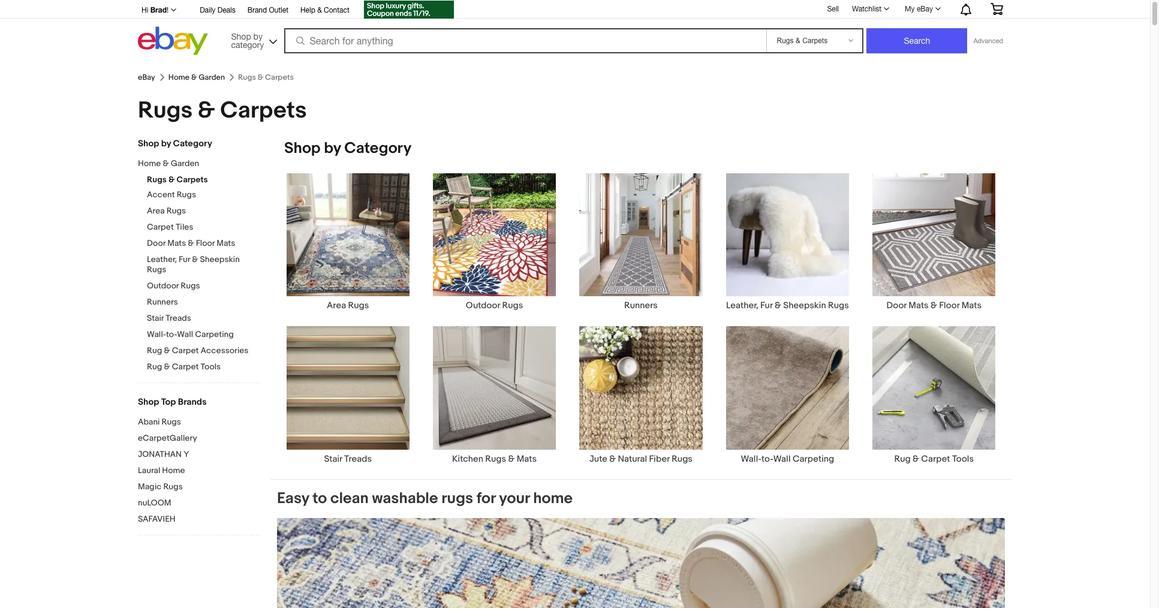 Task type: describe. For each thing, give the bounding box(es) containing it.
watchlist link
[[846, 2, 895, 16]]

1 vertical spatial treads
[[344, 453, 372, 465]]

tools inside home & garden rugs & carpets accent rugs area rugs carpet tiles door mats & floor mats leather, fur & sheepskin rugs outdoor rugs runners stair treads wall-to-wall carpeting rug & carpet accessories rug & carpet tools
[[201, 362, 221, 372]]

magic
[[138, 482, 162, 492]]

!
[[167, 6, 169, 14]]

accent
[[147, 190, 175, 200]]

none text field inside main content
[[277, 518, 1005, 608]]

advanced
[[974, 37, 1003, 44]]

wall- inside main content
[[741, 453, 762, 465]]

rug & carpet accessories link
[[147, 345, 261, 357]]

leather, fur & sheepskin rugs
[[726, 300, 849, 311]]

wall- inside home & garden rugs & carpets accent rugs area rugs carpet tiles door mats & floor mats leather, fur & sheepskin rugs outdoor rugs runners stair treads wall-to-wall carpeting rug & carpet accessories rug & carpet tools
[[147, 329, 166, 339]]

deals
[[218, 6, 236, 14]]

wall-to-wall carpeting
[[741, 453, 834, 465]]

shop by category button
[[226, 27, 280, 52]]

jute
[[590, 453, 607, 465]]

my ebay link
[[899, 2, 946, 16]]

by for shop top brands
[[161, 138, 171, 149]]

advanced link
[[968, 29, 1009, 53]]

1 horizontal spatial outdoor rugs link
[[421, 173, 568, 311]]

your
[[499, 489, 530, 508]]

carpeting inside main content
[[793, 453, 834, 465]]

my ebay
[[905, 5, 933, 13]]

to- inside home & garden rugs & carpets accent rugs area rugs carpet tiles door mats & floor mats leather, fur & sheepskin rugs outdoor rugs runners stair treads wall-to-wall carpeting rug & carpet accessories rug & carpet tools
[[166, 329, 177, 339]]

1 horizontal spatial door
[[887, 300, 907, 311]]

outdoor rugs
[[466, 300, 523, 311]]

0 horizontal spatial runners link
[[147, 297, 261, 308]]

abani
[[138, 417, 160, 427]]

kitchen rugs & mats
[[452, 453, 537, 465]]

daily deals
[[200, 6, 236, 14]]

kitchen rugs & mats link
[[421, 326, 568, 465]]

brand
[[248, 6, 267, 14]]

treads inside home & garden rugs & carpets accent rugs area rugs carpet tiles door mats & floor mats leather, fur & sheepskin rugs outdoor rugs runners stair treads wall-to-wall carpeting rug & carpet accessories rug & carpet tools
[[166, 313, 191, 323]]

home inside abani rugs ecarpetgallery jonathan y laural home magic rugs nuloom safavieh
[[162, 465, 185, 476]]

jonathan
[[138, 449, 182, 459]]

0 horizontal spatial stair treads link
[[147, 313, 261, 324]]

& inside 'link'
[[913, 453, 919, 465]]

by for easy to clean washable rugs for your home
[[324, 139, 341, 158]]

home for home & garden
[[168, 73, 190, 82]]

help & contact link
[[300, 4, 350, 17]]

1 horizontal spatial stair treads link
[[275, 326, 421, 465]]

nuloom link
[[138, 498, 261, 509]]

1 vertical spatial home & garden link
[[138, 158, 252, 170]]

clean
[[330, 489, 369, 508]]

sell link
[[822, 5, 844, 13]]

my
[[905, 5, 915, 13]]

2 vertical spatial rug
[[895, 453, 911, 465]]

fiber
[[649, 453, 670, 465]]

accessories
[[201, 345, 249, 356]]

1 horizontal spatial runners link
[[568, 173, 714, 311]]

0 horizontal spatial leather, fur & sheepskin rugs link
[[147, 254, 261, 276]]

rugs & carpets
[[138, 97, 307, 125]]

jute & natural fiber rugs link
[[568, 326, 714, 465]]

abani rugs ecarpetgallery jonathan y laural home magic rugs nuloom safavieh
[[138, 417, 197, 524]]

category for brands
[[173, 138, 212, 149]]

carpet inside 'link'
[[921, 453, 950, 465]]

1 vertical spatial outdoor
[[466, 300, 500, 311]]

runners inside home & garden rugs & carpets accent rugs area rugs carpet tiles door mats & floor mats leather, fur & sheepskin rugs outdoor rugs runners stair treads wall-to-wall carpeting rug & carpet accessories rug & carpet tools
[[147, 297, 178, 307]]

magic rugs link
[[138, 482, 261, 493]]

shop by category banner
[[135, 0, 1012, 58]]

abani rugs link
[[138, 417, 261, 428]]

brand outlet link
[[248, 4, 288, 17]]

0 horizontal spatial rug & carpet tools link
[[147, 362, 261, 373]]

0 horizontal spatial wall-to-wall carpeting link
[[147, 329, 261, 341]]

0 horizontal spatial outdoor rugs link
[[147, 281, 261, 292]]

y
[[184, 449, 189, 459]]

shop for safavieh link
[[138, 396, 159, 408]]

fur inside home & garden rugs & carpets accent rugs area rugs carpet tiles door mats & floor mats leather, fur & sheepskin rugs outdoor rugs runners stair treads wall-to-wall carpeting rug & carpet accessories rug & carpet tools
[[179, 254, 190, 265]]

brand outlet
[[248, 6, 288, 14]]

ecarpetgallery link
[[138, 433, 261, 444]]

account navigation
[[135, 0, 1012, 20]]

1 horizontal spatial leather, fur & sheepskin rugs link
[[714, 173, 861, 311]]

sheepskin inside home & garden rugs & carpets accent rugs area rugs carpet tiles door mats & floor mats leather, fur & sheepskin rugs outdoor rugs runners stair treads wall-to-wall carpeting rug & carpet accessories rug & carpet tools
[[200, 254, 240, 265]]

door mats & floor mats
[[887, 300, 982, 311]]

ecarpetgallery
[[138, 433, 197, 443]]

help
[[300, 6, 315, 14]]

easy to clean washable rugs for your home
[[277, 489, 573, 508]]

Search for anything text field
[[286, 29, 764, 52]]

outlet
[[269, 6, 288, 14]]

garden for home & garden rugs & carpets accent rugs area rugs carpet tiles door mats & floor mats leather, fur & sheepskin rugs outdoor rugs runners stair treads wall-to-wall carpeting rug & carpet accessories rug & carpet tools
[[171, 158, 199, 169]]

outdoor inside home & garden rugs & carpets accent rugs area rugs carpet tiles door mats & floor mats leather, fur & sheepskin rugs outdoor rugs runners stair treads wall-to-wall carpeting rug & carpet accessories rug & carpet tools
[[147, 281, 179, 291]]

home for home & garden rugs & carpets accent rugs area rugs carpet tiles door mats & floor mats leather, fur & sheepskin rugs outdoor rugs runners stair treads wall-to-wall carpeting rug & carpet accessories rug & carpet tools
[[138, 158, 161, 169]]

by inside shop by category
[[253, 31, 263, 41]]

ebay link
[[138, 73, 155, 82]]

0 horizontal spatial area rugs link
[[147, 206, 261, 217]]

shop by category for brands
[[138, 138, 212, 149]]

help & contact
[[300, 6, 350, 14]]

safavieh link
[[138, 514, 261, 525]]

home
[[533, 489, 573, 508]]

kitchen
[[452, 453, 483, 465]]

rug & carpet tools
[[895, 453, 974, 465]]



Task type: vqa. For each thing, say whether or not it's contained in the screenshot.
Natural
yes



Task type: locate. For each thing, give the bounding box(es) containing it.
1 vertical spatial garden
[[171, 158, 199, 169]]

brad
[[150, 5, 167, 14]]

&
[[317, 6, 322, 14], [191, 73, 197, 82], [198, 97, 215, 125], [163, 158, 169, 169], [169, 175, 175, 185], [188, 238, 194, 248], [192, 254, 198, 265], [775, 300, 781, 311], [931, 300, 937, 311], [164, 345, 170, 356], [164, 362, 170, 372], [508, 453, 515, 465], [609, 453, 616, 465], [913, 453, 919, 465]]

category inside main content
[[344, 139, 412, 158]]

carpet tiles link
[[147, 222, 261, 233]]

0 horizontal spatial by
[[161, 138, 171, 149]]

laural
[[138, 465, 160, 476]]

ebay
[[917, 5, 933, 13], [138, 73, 155, 82]]

1 horizontal spatial carpeting
[[793, 453, 834, 465]]

shop by category for clean
[[284, 139, 412, 158]]

1 vertical spatial area
[[327, 300, 346, 311]]

stair treads
[[324, 453, 372, 465]]

brands
[[178, 396, 207, 408]]

1 horizontal spatial to-
[[762, 453, 773, 465]]

0 vertical spatial stair
[[147, 313, 164, 323]]

leather, inside home & garden rugs & carpets accent rugs area rugs carpet tiles door mats & floor mats leather, fur & sheepskin rugs outdoor rugs runners stair treads wall-to-wall carpeting rug & carpet accessories rug & carpet tools
[[147, 254, 177, 265]]

0 horizontal spatial door mats & floor mats link
[[147, 238, 261, 250]]

floor inside home & garden rugs & carpets accent rugs area rugs carpet tiles door mats & floor mats leather, fur & sheepskin rugs outdoor rugs runners stair treads wall-to-wall carpeting rug & carpet accessories rug & carpet tools
[[196, 238, 215, 248]]

0 horizontal spatial fur
[[179, 254, 190, 265]]

door mats & floor mats link
[[861, 173, 1008, 311], [147, 238, 261, 250]]

0 horizontal spatial area
[[147, 206, 165, 216]]

runners inside runners link
[[624, 300, 658, 311]]

1 vertical spatial door
[[887, 300, 907, 311]]

rugs
[[138, 97, 193, 125], [147, 175, 167, 185], [177, 190, 196, 200], [167, 206, 186, 216], [147, 265, 166, 275], [181, 281, 200, 291], [348, 300, 369, 311], [502, 300, 523, 311], [828, 300, 849, 311], [162, 417, 181, 427], [485, 453, 506, 465], [672, 453, 693, 465], [163, 482, 183, 492]]

jute & natural fiber rugs
[[590, 453, 693, 465]]

treads up clean
[[344, 453, 372, 465]]

1 horizontal spatial outdoor
[[466, 300, 500, 311]]

watchlist
[[852, 5, 882, 13]]

top
[[161, 396, 176, 408]]

0 vertical spatial wall
[[177, 329, 193, 339]]

jonathan y link
[[138, 449, 261, 461]]

1 horizontal spatial category
[[344, 139, 412, 158]]

home down "y"
[[162, 465, 185, 476]]

0 horizontal spatial carpets
[[177, 175, 208, 185]]

home inside home & garden rugs & carpets accent rugs area rugs carpet tiles door mats & floor mats leather, fur & sheepskin rugs outdoor rugs runners stair treads wall-to-wall carpeting rug & carpet accessories rug & carpet tools
[[138, 158, 161, 169]]

fur
[[179, 254, 190, 265], [761, 300, 773, 311]]

wall-to-wall carpeting link inside main content
[[714, 326, 861, 465]]

carpets inside home & garden rugs & carpets accent rugs area rugs carpet tiles door mats & floor mats leather, fur & sheepskin rugs outdoor rugs runners stair treads wall-to-wall carpeting rug & carpet accessories rug & carpet tools
[[177, 175, 208, 185]]

floor inside main content
[[939, 300, 960, 311]]

sell
[[827, 5, 839, 13]]

1 vertical spatial stair treads link
[[275, 326, 421, 465]]

1 horizontal spatial by
[[253, 31, 263, 41]]

0 vertical spatial tools
[[201, 362, 221, 372]]

0 horizontal spatial to-
[[166, 329, 177, 339]]

0 vertical spatial garden
[[199, 73, 225, 82]]

0 vertical spatial rug
[[147, 345, 162, 356]]

runners
[[147, 297, 178, 307], [624, 300, 658, 311]]

shop inside shop by category
[[231, 31, 251, 41]]

1 horizontal spatial treads
[[344, 453, 372, 465]]

0 horizontal spatial floor
[[196, 238, 215, 248]]

1 horizontal spatial area
[[327, 300, 346, 311]]

home & garden link up rugs & carpets
[[168, 73, 225, 82]]

1 horizontal spatial area rugs link
[[275, 173, 421, 311]]

shop
[[231, 31, 251, 41], [138, 138, 159, 149], [284, 139, 321, 158], [138, 396, 159, 408]]

1 horizontal spatial tools
[[952, 453, 974, 465]]

category
[[231, 40, 264, 49]]

washable
[[372, 489, 438, 508]]

1 vertical spatial wall-
[[741, 453, 762, 465]]

home right ebay "link" on the top of page
[[168, 73, 190, 82]]

1 horizontal spatial leather,
[[726, 300, 759, 311]]

contact
[[324, 6, 350, 14]]

home & garden link
[[168, 73, 225, 82], [138, 158, 252, 170]]

tiles
[[176, 222, 193, 232]]

home
[[168, 73, 190, 82], [138, 158, 161, 169], [162, 465, 185, 476]]

stair inside home & garden rugs & carpets accent rugs area rugs carpet tiles door mats & floor mats leather, fur & sheepskin rugs outdoor rugs runners stair treads wall-to-wall carpeting rug & carpet accessories rug & carpet tools
[[147, 313, 164, 323]]

shop by category
[[138, 138, 212, 149], [284, 139, 412, 158]]

category for clean
[[344, 139, 412, 158]]

garden up rugs & carpets
[[199, 73, 225, 82]]

home & garden link up accent rugs link
[[138, 158, 252, 170]]

area rugs link
[[275, 173, 421, 311], [147, 206, 261, 217]]

runners link
[[568, 173, 714, 311], [147, 297, 261, 308]]

carpeting
[[195, 329, 234, 339], [793, 453, 834, 465]]

0 vertical spatial wall-
[[147, 329, 166, 339]]

0 vertical spatial area
[[147, 206, 165, 216]]

0 vertical spatial carpets
[[220, 97, 307, 125]]

outdoor rugs link
[[421, 173, 568, 311], [147, 281, 261, 292]]

get the coupon image
[[364, 1, 454, 19]]

rug & carpet tools link
[[861, 326, 1008, 465], [147, 362, 261, 373]]

None text field
[[277, 518, 1005, 608]]

0 horizontal spatial runners
[[147, 297, 178, 307]]

& inside account 'navigation'
[[317, 6, 322, 14]]

stair up 'rug & carpet accessories' link
[[147, 313, 164, 323]]

1 vertical spatial rug
[[147, 362, 162, 372]]

shop by category
[[231, 31, 264, 49]]

0 horizontal spatial tools
[[201, 362, 221, 372]]

sheepskin
[[200, 254, 240, 265], [783, 300, 826, 311]]

0 horizontal spatial category
[[173, 138, 212, 149]]

category
[[173, 138, 212, 149], [344, 139, 412, 158]]

to
[[313, 489, 327, 508]]

0 vertical spatial sheepskin
[[200, 254, 240, 265]]

nuloom
[[138, 498, 171, 508]]

0 horizontal spatial treads
[[166, 313, 191, 323]]

your shopping cart image
[[990, 3, 1004, 15]]

None submit
[[867, 28, 968, 53]]

0 horizontal spatial wall
[[177, 329, 193, 339]]

stair up to in the left bottom of the page
[[324, 453, 342, 465]]

area inside home & garden rugs & carpets accent rugs area rugs carpet tiles door mats & floor mats leather, fur & sheepskin rugs outdoor rugs runners stair treads wall-to-wall carpeting rug & carpet accessories rug & carpet tools
[[147, 206, 165, 216]]

1 horizontal spatial rug & carpet tools link
[[861, 326, 1008, 465]]

1 vertical spatial ebay
[[138, 73, 155, 82]]

0 horizontal spatial wall-
[[147, 329, 166, 339]]

0 horizontal spatial shop by category
[[138, 138, 212, 149]]

0 vertical spatial home & garden link
[[168, 73, 225, 82]]

1 horizontal spatial stair
[[324, 453, 342, 465]]

0 vertical spatial treads
[[166, 313, 191, 323]]

1 horizontal spatial floor
[[939, 300, 960, 311]]

rugs
[[442, 489, 473, 508]]

stair treads link
[[147, 313, 261, 324], [275, 326, 421, 465]]

area inside main content
[[327, 300, 346, 311]]

1 vertical spatial home
[[138, 158, 161, 169]]

0 vertical spatial outdoor
[[147, 281, 179, 291]]

easy
[[277, 489, 309, 508]]

wall-to-wall carpeting link
[[714, 326, 861, 465], [147, 329, 261, 341]]

1 vertical spatial carpeting
[[793, 453, 834, 465]]

garden for home & garden
[[199, 73, 225, 82]]

main content
[[270, 139, 1012, 608]]

0 vertical spatial carpeting
[[195, 329, 234, 339]]

1 horizontal spatial wall-
[[741, 453, 762, 465]]

ebay left home & garden
[[138, 73, 155, 82]]

for
[[477, 489, 496, 508]]

garden up accent rugs link
[[171, 158, 199, 169]]

stair
[[147, 313, 164, 323], [324, 453, 342, 465]]

1 vertical spatial tools
[[952, 453, 974, 465]]

garden inside home & garden rugs & carpets accent rugs area rugs carpet tiles door mats & floor mats leather, fur & sheepskin rugs outdoor rugs runners stair treads wall-to-wall carpeting rug & carpet accessories rug & carpet tools
[[171, 158, 199, 169]]

door inside home & garden rugs & carpets accent rugs area rugs carpet tiles door mats & floor mats leather, fur & sheepskin rugs outdoor rugs runners stair treads wall-to-wall carpeting rug & carpet accessories rug & carpet tools
[[147, 238, 166, 248]]

shop for the left leather, fur & sheepskin rugs link
[[138, 138, 159, 149]]

hi
[[142, 6, 148, 14]]

tools inside 'link'
[[952, 453, 974, 465]]

1 horizontal spatial ebay
[[917, 5, 933, 13]]

0 vertical spatial to-
[[166, 329, 177, 339]]

accent rugs link
[[147, 190, 261, 201]]

1 vertical spatial leather,
[[726, 300, 759, 311]]

0 horizontal spatial door
[[147, 238, 166, 248]]

0 vertical spatial leather,
[[147, 254, 177, 265]]

wall inside home & garden rugs & carpets accent rugs area rugs carpet tiles door mats & floor mats leather, fur & sheepskin rugs outdoor rugs runners stair treads wall-to-wall carpeting rug & carpet accessories rug & carpet tools
[[177, 329, 193, 339]]

0 vertical spatial door
[[147, 238, 166, 248]]

0 horizontal spatial leather,
[[147, 254, 177, 265]]

wall-
[[147, 329, 166, 339], [741, 453, 762, 465]]

home & garden
[[168, 73, 225, 82]]

area rugs
[[327, 300, 369, 311]]

1 horizontal spatial wall-to-wall carpeting link
[[714, 326, 861, 465]]

home & garden rugs & carpets accent rugs area rugs carpet tiles door mats & floor mats leather, fur & sheepskin rugs outdoor rugs runners stair treads wall-to-wall carpeting rug & carpet accessories rug & carpet tools
[[138, 158, 249, 372]]

1 vertical spatial to-
[[762, 453, 773, 465]]

daily deals link
[[200, 4, 236, 17]]

leather,
[[147, 254, 177, 265], [726, 300, 759, 311]]

main content containing shop by category
[[270, 139, 1012, 608]]

carpets
[[220, 97, 307, 125], [177, 175, 208, 185]]

outdoor
[[147, 281, 179, 291], [466, 300, 500, 311]]

1 vertical spatial sheepskin
[[783, 300, 826, 311]]

1 horizontal spatial fur
[[761, 300, 773, 311]]

0 vertical spatial fur
[[179, 254, 190, 265]]

2 vertical spatial home
[[162, 465, 185, 476]]

tools
[[201, 362, 221, 372], [952, 453, 974, 465]]

0 horizontal spatial ebay
[[138, 73, 155, 82]]

natural
[[618, 453, 647, 465]]

carpeting inside home & garden rugs & carpets accent rugs area rugs carpet tiles door mats & floor mats leather, fur & sheepskin rugs outdoor rugs runners stair treads wall-to-wall carpeting rug & carpet accessories rug & carpet tools
[[195, 329, 234, 339]]

daily
[[200, 6, 216, 14]]

0 horizontal spatial outdoor
[[147, 281, 179, 291]]

laural home link
[[138, 465, 261, 477]]

0 vertical spatial ebay
[[917, 5, 933, 13]]

0 vertical spatial stair treads link
[[147, 313, 261, 324]]

1 vertical spatial floor
[[939, 300, 960, 311]]

1 horizontal spatial runners
[[624, 300, 658, 311]]

2 horizontal spatial by
[[324, 139, 341, 158]]

0 horizontal spatial stair
[[147, 313, 164, 323]]

safavieh
[[138, 514, 175, 524]]

to- inside main content
[[762, 453, 773, 465]]

shop for the kitchen rugs & mats link
[[284, 139, 321, 158]]

carpet
[[147, 222, 174, 232], [172, 345, 199, 356], [172, 362, 199, 372], [921, 453, 950, 465]]

none submit inside shop by category banner
[[867, 28, 968, 53]]

1 horizontal spatial shop by category
[[284, 139, 412, 158]]

mats
[[167, 238, 186, 248], [217, 238, 235, 248], [909, 300, 929, 311], [962, 300, 982, 311], [517, 453, 537, 465]]

1 vertical spatial fur
[[761, 300, 773, 311]]

leather, fur & sheepskin rugs link
[[714, 173, 861, 311], [147, 254, 261, 276]]

1 horizontal spatial door mats & floor mats link
[[861, 173, 1008, 311]]

home up the accent
[[138, 158, 161, 169]]

treads
[[166, 313, 191, 323], [344, 453, 372, 465]]

1 vertical spatial carpets
[[177, 175, 208, 185]]

shop top brands
[[138, 396, 207, 408]]

0 vertical spatial home
[[168, 73, 190, 82]]

0 horizontal spatial sheepskin
[[200, 254, 240, 265]]

1 vertical spatial wall
[[773, 453, 791, 465]]

1 horizontal spatial wall
[[773, 453, 791, 465]]

treads up 'rug & carpet accessories' link
[[166, 313, 191, 323]]

0 vertical spatial floor
[[196, 238, 215, 248]]

1 horizontal spatial sheepskin
[[783, 300, 826, 311]]

1 vertical spatial stair
[[324, 453, 342, 465]]

ebay inside account 'navigation'
[[917, 5, 933, 13]]

1 horizontal spatial carpets
[[220, 97, 307, 125]]

hi brad !
[[142, 5, 169, 14]]

to-
[[166, 329, 177, 339], [762, 453, 773, 465]]

0 horizontal spatial carpeting
[[195, 329, 234, 339]]

ebay right "my"
[[917, 5, 933, 13]]



